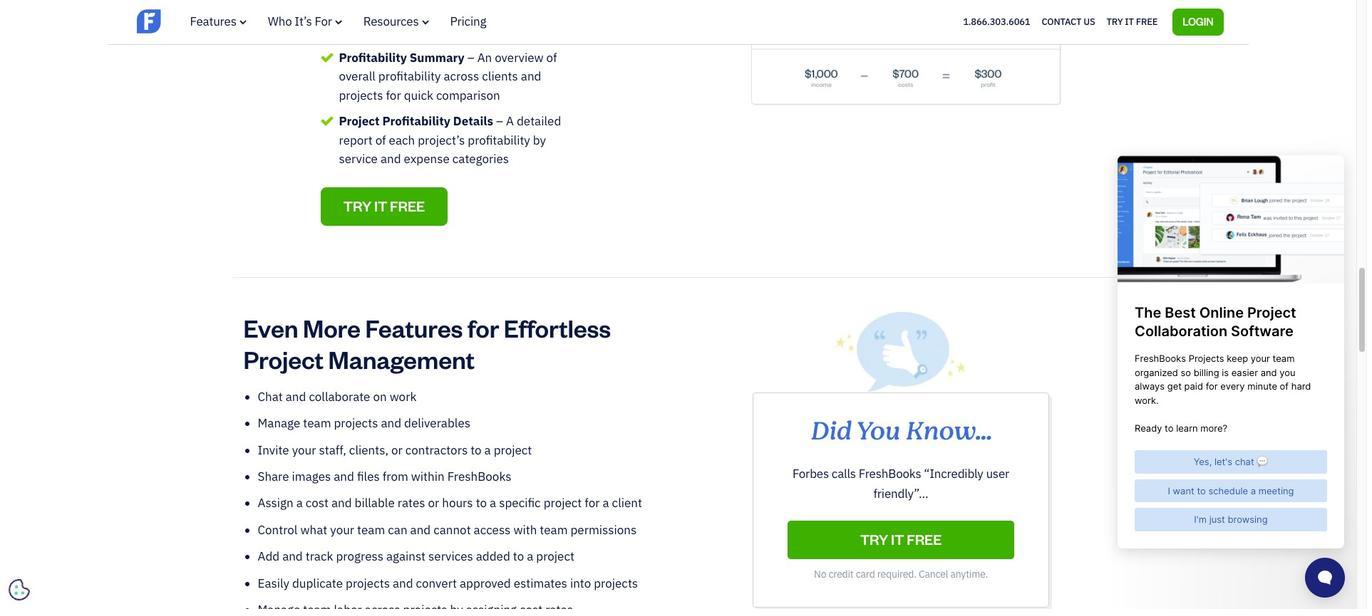 Task type: describe. For each thing, give the bounding box(es) containing it.
no credit card required. cancel anytime.
[[814, 568, 988, 581]]

and right can
[[410, 522, 431, 538]]

who
[[268, 14, 292, 29]]

duplicate
[[292, 576, 343, 591]]

hours inside "– an at-a-glance breakdown of incomes, costs, the profitability of projects, and unbilled hours"
[[538, 24, 569, 40]]

control what your team can and cannot access with team permissions
[[258, 522, 637, 538]]

incomes,
[[416, 5, 467, 21]]

projects up clients,
[[334, 416, 378, 431]]

even more features for effortless project management
[[243, 312, 611, 375]]

and left files
[[334, 469, 354, 485]]

and right cost
[[331, 496, 352, 511]]

control
[[258, 522, 298, 538]]

added
[[476, 549, 510, 565]]

cannot
[[433, 522, 471, 538]]

calls
[[832, 466, 856, 482]]

on
[[373, 389, 387, 405]]

for inside even more features for effortless project management
[[468, 312, 499, 344]]

free
[[1136, 16, 1158, 28]]

profitability inside '– an overview of overall profitability across clients and projects for quick comparison'
[[378, 69, 441, 84]]

assign
[[258, 496, 293, 511]]

a right contractors
[[484, 442, 491, 458]]

files
[[357, 469, 380, 485]]

free for the left try it free link
[[390, 196, 425, 215]]

pricing
[[450, 14, 486, 29]]

within
[[411, 469, 445, 485]]

project inside even more features for effortless project management
[[243, 344, 324, 375]]

approved
[[460, 576, 511, 591]]

forbes calls freshbooks "incredibly user friendly"…
[[793, 466, 1009, 501]]

progress
[[336, 549, 383, 565]]

1.866.303.6061
[[963, 16, 1030, 28]]

it's
[[295, 14, 312, 29]]

0 vertical spatial project
[[339, 113, 380, 129]]

cookie consent banner dialog
[[11, 434, 225, 599]]

did
[[810, 413, 851, 451]]

0 vertical spatial to
[[471, 442, 482, 458]]

friendly"…
[[873, 486, 928, 501]]

report
[[339, 132, 373, 148]]

and inside – a detailed report of each project's profitability by service and expense categories
[[381, 151, 401, 167]]

credit
[[829, 568, 854, 581]]

– a detailed report of each project's profitability by service and expense categories
[[339, 113, 561, 167]]

add and track progress against services added to a project
[[258, 549, 574, 565]]

client
[[612, 496, 642, 511]]

rates
[[398, 496, 425, 511]]

2 horizontal spatial team
[[540, 522, 568, 538]]

of inside '– an overview of overall profitability across clients and projects for quick comparison'
[[546, 50, 557, 65]]

add
[[258, 549, 279, 565]]

who it's for
[[268, 14, 332, 29]]

projects inside '– an overview of overall profitability across clients and projects for quick comparison'
[[339, 88, 383, 103]]

0 horizontal spatial features
[[190, 14, 236, 29]]

costs,
[[470, 5, 503, 21]]

at-
[[481, 0, 496, 2]]

project's
[[418, 132, 465, 148]]

user
[[986, 466, 1009, 482]]

of up profitability summary at the left top
[[404, 24, 415, 40]]

for
[[315, 14, 332, 29]]

collaborate
[[309, 389, 370, 405]]

quick
[[404, 88, 433, 103]]

pricing link
[[450, 14, 486, 29]]

effortless
[[504, 312, 611, 344]]

staff,
[[319, 442, 346, 458]]

forbes
[[793, 466, 829, 482]]

manage team projects and deliverables
[[258, 416, 470, 431]]

try
[[1107, 16, 1123, 28]]

know…
[[905, 413, 992, 451]]

anytime.
[[950, 568, 988, 581]]

categories
[[452, 151, 509, 167]]

detailed
[[517, 113, 561, 129]]

it
[[1125, 16, 1134, 28]]

project profitability details
[[339, 113, 496, 129]]

login
[[1183, 15, 1213, 28]]

easily
[[258, 576, 289, 591]]

a left cost
[[296, 496, 303, 511]]

a up "access"
[[490, 496, 496, 511]]

access
[[474, 522, 511, 538]]

– for incomes,
[[453, 0, 460, 2]]

invite
[[258, 442, 289, 458]]

management
[[328, 344, 475, 375]]

1 vertical spatial to
[[476, 496, 487, 511]]

comparison
[[436, 88, 500, 103]]

projects,
[[418, 24, 465, 40]]

– for clients
[[467, 50, 474, 65]]

by
[[533, 132, 546, 148]]

clients,
[[349, 442, 389, 458]]

profitability summary
[[339, 50, 467, 65]]

profitability inside "– an at-a-glance breakdown of incomes, costs, the profitability of projects, and unbilled hours"
[[339, 24, 401, 40]]

"incredibly
[[924, 466, 983, 482]]

– an at-a-glance breakdown of incomes, costs, the profitability of projects, and unbilled hours
[[339, 0, 569, 40]]

features link
[[190, 14, 246, 29]]

unbilled
[[491, 24, 535, 40]]

0 horizontal spatial hours
[[442, 496, 473, 511]]

estimates
[[514, 576, 567, 591]]

invite your staff, clients, or contractors to a project
[[258, 442, 532, 458]]

of inside – a detailed report of each project's profitability by service and expense categories
[[375, 132, 386, 148]]

share
[[258, 469, 289, 485]]

try it free
[[1107, 16, 1158, 28]]

– an overview of overall profitability across clients and projects for quick comparison
[[339, 50, 557, 103]]

contact
[[1042, 16, 1082, 28]]

an for clients
[[477, 50, 492, 65]]

and right add
[[282, 549, 303, 565]]

deliverables
[[404, 416, 470, 431]]

1 horizontal spatial or
[[428, 496, 439, 511]]

the
[[506, 5, 524, 21]]



Task type: vqa. For each thing, say whether or not it's contained in the screenshot.
Businesses.
no



Task type: locate. For each thing, give the bounding box(es) containing it.
1 vertical spatial try it free
[[860, 530, 942, 549]]

1 vertical spatial free
[[907, 530, 942, 549]]

0 vertical spatial try it free link
[[320, 187, 448, 226]]

or
[[391, 442, 403, 458], [428, 496, 439, 511]]

details
[[453, 113, 493, 129]]

– up across
[[467, 50, 474, 65]]

expense
[[404, 151, 450, 167]]

to up "access"
[[476, 496, 487, 511]]

and
[[468, 24, 488, 40], [521, 69, 541, 84], [381, 151, 401, 167], [286, 389, 306, 405], [381, 416, 401, 431], [334, 469, 354, 485], [331, 496, 352, 511], [410, 522, 431, 538], [282, 549, 303, 565], [393, 576, 413, 591]]

1 horizontal spatial project
[[339, 113, 380, 129]]

try it free link
[[1107, 13, 1158, 31]]

2 vertical spatial for
[[585, 496, 600, 511]]

services
[[428, 549, 473, 565]]

0 horizontal spatial try
[[343, 196, 371, 215]]

freshbooks inside forbes calls freshbooks "incredibly user friendly"…
[[859, 466, 921, 482]]

easily duplicate projects and convert approved estimates into projects
[[258, 576, 638, 591]]

try it free down the 'service'
[[343, 196, 425, 215]]

hours right the unbilled
[[538, 24, 569, 40]]

0 horizontal spatial free
[[390, 196, 425, 215]]

– for profitability
[[496, 113, 503, 129]]

0 vertical spatial project
[[494, 442, 532, 458]]

contact us link
[[1042, 13, 1095, 31]]

you
[[855, 413, 899, 451]]

projects
[[339, 88, 383, 103], [334, 416, 378, 431], [346, 576, 390, 591], [594, 576, 638, 591]]

0 horizontal spatial try it free link
[[320, 187, 448, 226]]

or right rates
[[428, 496, 439, 511]]

1 horizontal spatial your
[[330, 522, 354, 538]]

convert
[[416, 576, 457, 591]]

freshbooks up assign a cost and billable rates or hours to a specific project for a client
[[447, 469, 511, 485]]

manage
[[258, 416, 300, 431]]

free down expense
[[390, 196, 425, 215]]

try for try it free link to the bottom
[[860, 530, 888, 549]]

1 horizontal spatial it
[[891, 530, 904, 549]]

try it free link down the 'service'
[[320, 187, 448, 226]]

project up chat
[[243, 344, 324, 375]]

0 horizontal spatial team
[[303, 416, 331, 431]]

it
[[374, 196, 387, 215], [891, 530, 904, 549]]

0 vertical spatial or
[[391, 442, 403, 458]]

1 horizontal spatial freshbooks
[[859, 466, 921, 482]]

and inside '– an overview of overall profitability across clients and projects for quick comparison'
[[521, 69, 541, 84]]

0 horizontal spatial –
[[453, 0, 460, 2]]

us
[[1084, 16, 1095, 28]]

project
[[494, 442, 532, 458], [544, 496, 582, 511], [536, 549, 574, 565]]

did you know…
[[810, 413, 992, 451]]

of left incomes,
[[402, 5, 413, 21]]

for
[[386, 88, 401, 103], [468, 312, 499, 344], [585, 496, 600, 511]]

with
[[513, 522, 537, 538]]

1 vertical spatial features
[[365, 312, 463, 344]]

0 vertical spatial –
[[453, 0, 460, 2]]

your
[[292, 442, 316, 458], [330, 522, 354, 538]]

1 vertical spatial hours
[[442, 496, 473, 511]]

glance
[[507, 0, 543, 2]]

to right contractors
[[471, 442, 482, 458]]

0 vertical spatial free
[[390, 196, 425, 215]]

project right specific
[[544, 496, 582, 511]]

project up report
[[339, 113, 380, 129]]

an inside "– an at-a-glance breakdown of incomes, costs, the profitability of projects, and unbilled hours"
[[463, 0, 478, 2]]

what
[[300, 522, 327, 538]]

to right added
[[513, 549, 524, 565]]

breakdown
[[339, 5, 400, 21]]

contact us
[[1042, 16, 1095, 28]]

–
[[453, 0, 460, 2], [467, 50, 474, 65], [496, 113, 503, 129]]

projects down progress
[[346, 576, 390, 591]]

1 vertical spatial profitability
[[378, 69, 441, 84]]

0 horizontal spatial freshbooks
[[447, 469, 511, 485]]

specific
[[499, 496, 541, 511]]

– left a
[[496, 113, 503, 129]]

project
[[339, 113, 380, 129], [243, 344, 324, 375]]

1 vertical spatial project
[[544, 496, 582, 511]]

0 vertical spatial your
[[292, 442, 316, 458]]

summary
[[410, 50, 464, 65]]

0 vertical spatial features
[[190, 14, 236, 29]]

– inside – a detailed report of each project's profitability by service and expense categories
[[496, 113, 503, 129]]

1 horizontal spatial free
[[907, 530, 942, 549]]

and inside "– an at-a-glance breakdown of incomes, costs, the profitability of projects, and unbilled hours"
[[468, 24, 488, 40]]

0 vertical spatial hours
[[538, 24, 569, 40]]

1 horizontal spatial features
[[365, 312, 463, 344]]

0 vertical spatial an
[[463, 0, 478, 2]]

1 vertical spatial it
[[891, 530, 904, 549]]

1 vertical spatial or
[[428, 496, 439, 511]]

freshbooks up the friendly"…
[[859, 466, 921, 482]]

1 horizontal spatial for
[[468, 312, 499, 344]]

0 horizontal spatial your
[[292, 442, 316, 458]]

0 vertical spatial for
[[386, 88, 401, 103]]

2 vertical spatial –
[[496, 113, 503, 129]]

0 horizontal spatial for
[[386, 88, 401, 103]]

0 vertical spatial profitability
[[339, 50, 407, 65]]

each
[[389, 132, 415, 148]]

project up "estimates"
[[536, 549, 574, 565]]

cookie preferences image
[[9, 579, 30, 601]]

1 horizontal spatial team
[[357, 522, 385, 538]]

1 vertical spatial for
[[468, 312, 499, 344]]

overview
[[495, 50, 543, 65]]

overall
[[339, 69, 376, 84]]

2 vertical spatial project
[[536, 549, 574, 565]]

projects down overall
[[339, 88, 383, 103]]

for inside '– an overview of overall profitability across clients and projects for quick comparison'
[[386, 88, 401, 103]]

track
[[306, 549, 333, 565]]

from
[[383, 469, 408, 485]]

and down overview
[[521, 69, 541, 84]]

project up specific
[[494, 442, 532, 458]]

team left can
[[357, 522, 385, 538]]

login link
[[1173, 8, 1223, 35]]

free
[[390, 196, 425, 215], [907, 530, 942, 549]]

of left each
[[375, 132, 386, 148]]

profitability inside – a detailed report of each project's profitability by service and expense categories
[[468, 132, 530, 148]]

– inside '– an overview of overall profitability across clients and projects for quick comparison'
[[467, 50, 474, 65]]

features
[[190, 14, 236, 29], [365, 312, 463, 344]]

2 horizontal spatial for
[[585, 496, 600, 511]]

share images and files from within freshbooks
[[258, 469, 511, 485]]

1 vertical spatial project
[[243, 344, 324, 375]]

0 horizontal spatial project
[[243, 344, 324, 375]]

1 vertical spatial –
[[467, 50, 474, 65]]

no
[[814, 568, 826, 581]]

and down against
[[393, 576, 413, 591]]

free up cancel
[[907, 530, 942, 549]]

of right overview
[[546, 50, 557, 65]]

hours
[[538, 24, 569, 40], [442, 496, 473, 511]]

and up invite your staff, clients, or contractors to a project
[[381, 416, 401, 431]]

service
[[339, 151, 378, 167]]

0 vertical spatial try it free
[[343, 196, 425, 215]]

a-
[[496, 0, 507, 2]]

chat and collaborate on work
[[258, 389, 417, 405]]

1 vertical spatial try
[[860, 530, 888, 549]]

clients
[[482, 69, 518, 84]]

a
[[506, 113, 514, 129]]

or up from
[[391, 442, 403, 458]]

0 horizontal spatial or
[[391, 442, 403, 458]]

team up staff,
[[303, 416, 331, 431]]

projects right into
[[594, 576, 638, 591]]

0 horizontal spatial try it free
[[343, 196, 425, 215]]

your up 'images'
[[292, 442, 316, 458]]

of
[[402, 5, 413, 21], [404, 24, 415, 40], [546, 50, 557, 65], [375, 132, 386, 148]]

freshbooks logo image
[[136, 8, 247, 35]]

1 vertical spatial an
[[477, 50, 492, 65]]

across
[[444, 69, 479, 84]]

even
[[243, 312, 298, 344]]

freshbooks
[[859, 466, 921, 482], [447, 469, 511, 485]]

resources
[[363, 14, 419, 29]]

2 vertical spatial profitability
[[468, 132, 530, 148]]

profitability down profitability summary at the left top
[[378, 69, 441, 84]]

an for incomes,
[[463, 0, 478, 2]]

who it's for link
[[268, 14, 342, 29]]

0 vertical spatial it
[[374, 196, 387, 215]]

card
[[856, 568, 875, 581]]

1.866.303.6061 link
[[963, 16, 1030, 28]]

it down the 'service'
[[374, 196, 387, 215]]

an up clients
[[477, 50, 492, 65]]

and down each
[[381, 151, 401, 167]]

assign a cost and billable rates or hours to a specific project for a client
[[258, 496, 642, 511]]

1 horizontal spatial try it free link
[[788, 521, 1014, 559]]

and down the costs,
[[468, 24, 488, 40]]

1 horizontal spatial hours
[[538, 24, 569, 40]]

1 horizontal spatial –
[[467, 50, 474, 65]]

it for try it free link to the bottom
[[891, 530, 904, 549]]

profitability down breakdown at the top of the page
[[339, 24, 401, 40]]

try up card
[[860, 530, 888, 549]]

contractors
[[405, 442, 468, 458]]

profitability down a
[[468, 132, 530, 148]]

an
[[463, 0, 478, 2], [477, 50, 492, 65]]

resources link
[[363, 14, 429, 29]]

cost
[[306, 496, 329, 511]]

2 horizontal spatial –
[[496, 113, 503, 129]]

it for the left try it free link
[[374, 196, 387, 215]]

permissions
[[571, 522, 637, 538]]

free for try it free link to the bottom
[[907, 530, 942, 549]]

try down the 'service'
[[343, 196, 371, 215]]

against
[[386, 549, 426, 565]]

try it free link up the no credit card required. cancel anytime.
[[788, 521, 1014, 559]]

0 vertical spatial try
[[343, 196, 371, 215]]

– up incomes,
[[453, 0, 460, 2]]

it up the required.
[[891, 530, 904, 549]]

a left client
[[603, 496, 609, 511]]

1 vertical spatial your
[[330, 522, 354, 538]]

hours up cannot at the left bottom of page
[[442, 496, 473, 511]]

2 vertical spatial to
[[513, 549, 524, 565]]

profitability up overall
[[339, 50, 407, 65]]

team right with
[[540, 522, 568, 538]]

try for the left try it free link
[[343, 196, 371, 215]]

1 horizontal spatial try it free
[[860, 530, 942, 549]]

1 vertical spatial profitability
[[382, 113, 450, 129]]

profitability up each
[[382, 113, 450, 129]]

your right what
[[330, 522, 354, 538]]

features left who
[[190, 14, 236, 29]]

features inside even more features for effortless project management
[[365, 312, 463, 344]]

1 horizontal spatial try
[[860, 530, 888, 549]]

1 vertical spatial try it free link
[[788, 521, 1014, 559]]

an left at-
[[463, 0, 478, 2]]

profitability
[[339, 50, 407, 65], [382, 113, 450, 129]]

into
[[570, 576, 591, 591]]

a down with
[[527, 549, 533, 565]]

features up the work
[[365, 312, 463, 344]]

0 vertical spatial profitability
[[339, 24, 401, 40]]

more
[[303, 312, 361, 344]]

and right chat
[[286, 389, 306, 405]]

an inside '– an overview of overall profitability across clients and projects for quick comparison'
[[477, 50, 492, 65]]

– inside "– an at-a-glance breakdown of incomes, costs, the profitability of projects, and unbilled hours"
[[453, 0, 460, 2]]

0 horizontal spatial it
[[374, 196, 387, 215]]

try it free up the no credit card required. cancel anytime.
[[860, 530, 942, 549]]



